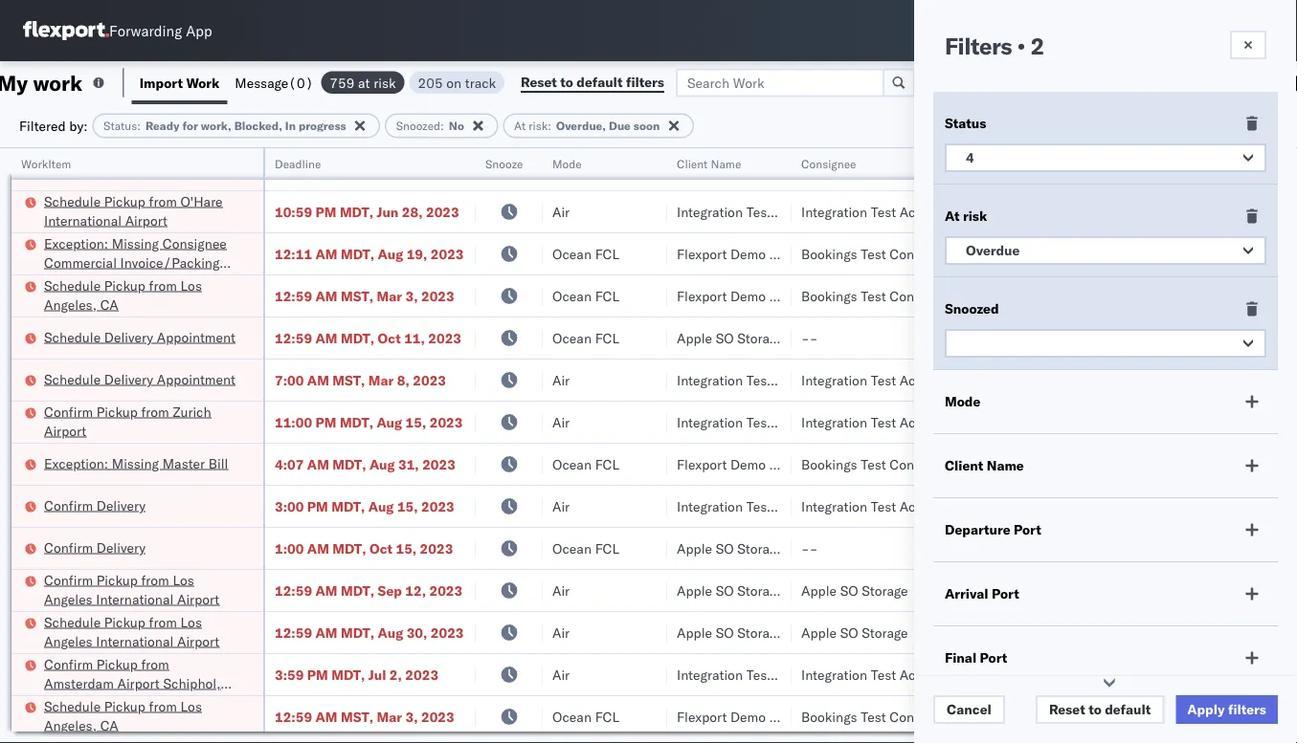 Task type: describe. For each thing, give the bounding box(es) containing it.
storage for 12:59 am mdt, sep 12, 2023
[[737, 583, 784, 599]]

1 pudong from the top
[[1206, 372, 1253, 389]]

bookings test consignee for first schedule pickup from los angeles, ca button from the bottom
[[801, 709, 954, 726]]

am for schedule pickup from los angeles international airport button
[[316, 625, 338, 642]]

final port
[[945, 650, 1008, 667]]

exception
[[1020, 74, 1082, 91]]

apple so storage (do not use) for 1:00 am mdt, oct 15, 2023
[[677, 541, 883, 557]]

integration for 7:00 am mst, mar 8, 2023
[[801, 372, 867, 389]]

of
[[127, 160, 139, 177]]

am for first schedule pickup from los angeles, ca button from the top
[[316, 288, 338, 304]]

hong
[[1146, 330, 1179, 347]]

7:00 am mst, mar 8, 2023
[[275, 372, 446, 389]]

air for 12:59 am mdt, sep 12, 2023
[[552, 583, 570, 599]]

filters inside reset to default filters button
[[626, 74, 664, 90]]

arrival
[[945, 586, 989, 603]]

1 flexport from the top
[[677, 246, 727, 262]]

bill
[[208, 455, 228, 472]]

upload proof of delivery button
[[44, 159, 192, 180]]

4 schedule from the top
[[44, 371, 101, 388]]

pudong for 2342347
[[1206, 583, 1253, 599]]

2023 for exception: missing consignee commercial invoice/packing list button
[[431, 246, 464, 262]]

ca for first schedule pickup from los angeles, ca button from the top's schedule pickup from los angeles, ca link
[[100, 296, 118, 313]]

action
[[1253, 74, 1296, 91]]

0 vertical spatial mst,
[[341, 288, 374, 304]]

appointment for 7:00 am mst, mar 8, 2023
[[157, 371, 235, 388]]

delivery for confirm delivery button related to 1:00 am mdt, oct 15, 2023
[[96, 540, 146, 556]]

Search Work text field
[[676, 68, 885, 97]]

31,
[[398, 456, 419, 473]]

integration test account - karl lagerfeld for 7:00 am mst, mar 8, 2023
[[801, 372, 1051, 389]]

3 : from the left
[[548, 119, 552, 133]]

pickup inside schedule pickup from o'hare international airport
[[104, 193, 145, 210]]

resize handle column header for workitem button
[[240, 148, 263, 744]]

3 flexport from the top
[[677, 456, 727, 473]]

flex-2377570
[[1024, 498, 1123, 515]]

cancel button
[[934, 696, 1005, 725]]

china
[[1211, 456, 1246, 473]]

7:00
[[275, 372, 304, 389]]

aug for 12:11 am mdt, aug 19, 2023
[[378, 246, 403, 262]]

departure port inside button
[[1146, 157, 1223, 171]]

track
[[465, 74, 496, 91]]

1919146
[[1065, 456, 1123, 473]]

os button
[[1230, 9, 1274, 53]]

: for status
[[137, 119, 141, 133]]

aug for 12:59 am mdt, aug 30, 2023
[[378, 625, 403, 642]]

not for 12:59 am mdt, oct 11, 2023
[[819, 330, 845, 347]]

forwarding
[[109, 22, 182, 40]]

1 fcl from the top
[[595, 246, 620, 262]]

flex
[[993, 157, 1014, 171]]

11,
[[404, 330, 425, 347]]

12:59 am mst, mar 3, 2023 for first schedule pickup from los angeles, ca button from the top
[[275, 288, 455, 304]]

in
[[285, 119, 296, 133]]

schedule delivery appointment link for 12:59
[[44, 328, 235, 347]]

at for at risk
[[945, 208, 960, 225]]

port right arrival
[[992, 586, 1019, 603]]

resize handle column header for deadline button
[[453, 148, 476, 744]]

bookings test consignee for exception: missing consignee commercial invoice/packing list button
[[801, 246, 954, 262]]

by:
[[69, 117, 88, 134]]

8,
[[397, 372, 410, 389]]

sep for 3,
[[368, 161, 393, 178]]

4:59 pm mdt, sep 3, 2023
[[275, 161, 445, 178]]

not for 12:59 am mdt, aug 30, 2023
[[819, 625, 845, 642]]

risk for at risk
[[963, 208, 987, 225]]

international inside schedule pickup from o'hare international airport
[[44, 212, 122, 229]]

consignee button
[[792, 152, 964, 171]]

confirm pickup from zurich airport
[[44, 404, 211, 439]]

5 fcl from the top
[[595, 541, 620, 557]]

2
[[1031, 32, 1044, 60]]

oct for 15,
[[370, 541, 393, 557]]

ocean for first schedule pickup from los angeles, ca button from the top's schedule pickup from los angeles, ca link
[[552, 288, 592, 304]]

schedule pickup from los angeles, ca link for first schedule pickup from los angeles, ca button from the top
[[44, 276, 238, 315]]

airport inside schedule pickup from o'hare international airport
[[125, 212, 168, 229]]

import work button
[[132, 61, 227, 104]]

at risk
[[945, 208, 987, 225]]

account for 7:00 am mst, mar 8, 2023
[[900, 372, 950, 389]]

schedule delivery appointment for 12:59 am mdt, oct 11, 2023
[[44, 329, 235, 346]]

my
[[0, 69, 28, 96]]

file exception
[[993, 74, 1082, 91]]

apple for 12:59 am mdt, sep 12, 2023
[[677, 583, 712, 599]]

5 ocean fcl from the top
[[552, 541, 620, 557]]

1 vertical spatial 3,
[[406, 288, 418, 304]]

4 button
[[945, 144, 1267, 172]]

mdt, for 3:59 pm mdt, jul 2, 2023
[[331, 667, 365, 684]]

confirm for zurich
[[44, 404, 93, 420]]

sep for 12,
[[378, 583, 402, 599]]

schedule pickup from los angeles international airport button
[[44, 613, 238, 653]]

am for the confirm pickup from los angeles international airport button
[[316, 583, 338, 599]]

2023 for schedule pickup from o'hare international airport button
[[426, 203, 459, 220]]

flex-2166988
[[1024, 372, 1123, 389]]

delivery for schedule delivery appointment button related to 7:00 am mst, mar 8, 2023
[[104, 371, 153, 388]]

3 resize handle column header from the left
[[520, 148, 543, 744]]

to for reset to default filters
[[560, 74, 573, 90]]

1 horizontal spatial mode
[[945, 394, 981, 410]]

haarlemmermeer,
[[44, 695, 153, 711]]

2 demo from the top
[[731, 288, 766, 304]]

client name inside button
[[677, 157, 741, 171]]

flex id
[[993, 157, 1029, 171]]

due
[[609, 119, 631, 133]]

ca for schedule pickup from los angeles, ca link associated with first schedule pickup from los angeles, ca button from the bottom
[[100, 718, 118, 734]]

4 fcl from the top
[[595, 456, 620, 473]]

2,
[[390, 667, 402, 684]]

6 fcl from the top
[[595, 709, 620, 726]]

exception: for exception: missing master bill
[[44, 455, 108, 472]]

netherlands
[[157, 695, 231, 711]]

2 fcl from the top
[[595, 288, 620, 304]]

hong kong
[[1146, 330, 1213, 347]]

airport inside schedule pickup from los angeles international airport
[[177, 633, 220, 650]]

flex-1919146
[[1024, 456, 1123, 473]]

status for status : ready for work, blocked, in progress
[[104, 119, 137, 133]]

account for 10:59 pm mdt, jun 28, 2023
[[900, 203, 950, 220]]

1 demo from the top
[[731, 246, 766, 262]]

airport inside confirm pickup from los angeles international airport
[[177, 591, 220, 608]]

2023 for 12:59 am mdt, oct 11, 2023's schedule delivery appointment button
[[428, 330, 462, 347]]

confirm pickup from amsterdam airport schiphol, haarlemmermeer, netherlands button
[[44, 655, 238, 711]]

filters
[[945, 32, 1012, 60]]

2023 for upload proof of delivery button
[[412, 161, 445, 178]]

jun
[[377, 203, 399, 220]]

aug for 11:00 pm mdt, aug 15, 2023
[[377, 414, 402, 431]]

3:59 pm mdt, jul 2, 2023
[[275, 667, 439, 684]]

cascade trading ltd.
[[801, 161, 930, 178]]

karl for 3:59 pm mdt, jul 2, 2023
[[966, 667, 990, 684]]

overdue button
[[945, 237, 1267, 265]]

Search Shipments (/) text field
[[931, 16, 1115, 45]]

missing for consignee
[[112, 235, 159, 252]]

(do for 12:59 am mdt, aug 30, 2023
[[787, 625, 815, 642]]

ocean for schedule pickup from los angeles, ca link associated with first schedule pickup from los angeles, ca button from the bottom
[[552, 709, 592, 726]]

confirm pickup from los angeles international airport link
[[44, 571, 238, 609]]

reset to default filters
[[521, 74, 664, 90]]

pm for 11:00
[[316, 414, 336, 431]]

2023 up 12,
[[420, 541, 453, 557]]

swarovski
[[966, 203, 1027, 220]]

at risk : overdue, due soon
[[514, 119, 660, 133]]

work
[[186, 74, 220, 91]]

batch
[[1213, 74, 1250, 91]]

los down the 'invoice/packing'
[[180, 277, 202, 294]]

mdt, for 4:07 am mdt, aug 31, 2023
[[333, 456, 366, 473]]

deadline button
[[265, 152, 457, 171]]

2023 for first schedule pickup from los angeles, ca button from the top
[[421, 288, 455, 304]]

bookings for first schedule pickup from los angeles, ca button from the top
[[801, 288, 857, 304]]

shanghai, china
[[1146, 456, 1246, 473]]

delivery for 12:59 am mdt, oct 11, 2023's schedule delivery appointment button
[[104, 329, 153, 346]]

work
[[33, 69, 83, 96]]

port inside button
[[1202, 157, 1223, 171]]

4
[[966, 149, 974, 166]]

message (0)
[[235, 74, 313, 91]]

11:00
[[275, 414, 312, 431]]

1 horizontal spatial name
[[987, 458, 1024, 474]]

id
[[1017, 157, 1029, 171]]

1 12:59 from the top
[[275, 288, 312, 304]]

3, for flex-1911466
[[406, 709, 418, 726]]

interna for flex-2345290
[[1256, 625, 1297, 642]]

forwarding app link
[[23, 21, 212, 40]]

so for 12:59 am mdt, sep 12, 2023
[[716, 583, 734, 599]]

reset to default button
[[1036, 696, 1165, 725]]

1 vertical spatial departure port
[[945, 522, 1042, 539]]

1 vertical spatial client
[[945, 458, 984, 474]]

port right final on the bottom right
[[980, 650, 1008, 667]]

2345290
[[1065, 625, 1123, 642]]

so for 12:59 am mdt, aug 30, 2023
[[716, 625, 734, 642]]

schedule pickup from los angeles, ca link for first schedule pickup from los angeles, ca button from the bottom
[[44, 698, 238, 736]]

12:59 for flex-2345290
[[275, 625, 312, 642]]

12:59 for flex-2177389
[[275, 330, 312, 347]]

am for schedule delivery appointment button related to 7:00 am mst, mar 8, 2023
[[307, 372, 329, 389]]

apple for 12:59 am mdt, oct 11, 2023
[[677, 330, 712, 347]]

flexport demo consignee for first schedule pickup from los angeles, ca button from the top's schedule pickup from los angeles, ca link
[[677, 288, 834, 304]]

filters • 2
[[945, 32, 1044, 60]]

flexport demo consignee for schedule pickup from los angeles, ca link associated with first schedule pickup from los angeles, ca button from the bottom
[[677, 709, 834, 726]]

2 schedule pickup from los angeles, ca button from the top
[[44, 698, 238, 738]]

blocked,
[[234, 119, 282, 133]]

3 demo from the top
[[731, 456, 766, 473]]

759
[[330, 74, 355, 91]]

soon
[[634, 119, 660, 133]]

pickup down commercial
[[104, 277, 145, 294]]

app
[[186, 22, 212, 40]]

am right "1:00"
[[307, 541, 329, 557]]

ready
[[145, 119, 180, 133]]

trading for cascade trading ltd.
[[858, 161, 903, 178]]

1 schedule pickup from los angeles, ca button from the top
[[44, 276, 238, 316]]

shanghai for flex-2345290
[[1146, 625, 1203, 642]]

2 schedule pickup from los angeles, ca from the top
[[44, 698, 202, 734]]

schedule pickup from o'hare international airport button
[[44, 192, 238, 232]]

19,
[[407, 246, 427, 262]]

pm for 3:59
[[307, 667, 328, 684]]

flexport demo consignee for exception: missing consignee commercial invoice/packing list link
[[677, 246, 834, 262]]

-- for 1:00 am mdt, oct 15, 2023
[[801, 541, 818, 557]]

kong
[[1182, 330, 1213, 347]]

6 ocean from the top
[[552, 541, 592, 557]]

international for schedule
[[96, 633, 174, 650]]

2 schedule from the top
[[44, 277, 101, 294]]

2 confirm from the top
[[44, 497, 93, 514]]

oct for 11,
[[378, 330, 401, 347]]

apply
[[1188, 702, 1225, 719]]

1 shanghai from the top
[[1146, 372, 1203, 389]]

jul
[[368, 667, 386, 684]]

confirm for los
[[44, 572, 93, 589]]

cascade trading
[[677, 161, 778, 178]]

import
[[139, 74, 183, 91]]

1 shanghai pudong interna from the top
[[1146, 372, 1297, 389]]

default for reset to default
[[1105, 702, 1151, 719]]

exception: missing consignee commercial invoice/packing list link
[[44, 234, 238, 290]]

•
[[1017, 32, 1025, 60]]

3 confirm from the top
[[44, 540, 93, 556]]

exception: missing master bill
[[44, 455, 228, 472]]

3 flexport demo consignee from the top
[[677, 456, 834, 473]]

flex-2132767
[[1024, 667, 1123, 684]]

10:59
[[275, 203, 312, 220]]

am right the '4:07'
[[307, 456, 329, 473]]

3 fcl from the top
[[595, 330, 620, 347]]

bookings test consignee for first schedule pickup from los angeles, ca button from the top
[[801, 288, 954, 304]]

overdue
[[966, 242, 1020, 259]]

flex-2177389
[[1024, 330, 1123, 347]]

air for 12:59 am mdt, aug 30, 2023
[[552, 625, 570, 642]]

1:00 am mdt, oct 15, 2023
[[275, 541, 453, 557]]



Task type: vqa. For each thing, say whether or not it's contained in the screenshot.
leftmost 10.55.56
no



Task type: locate. For each thing, give the bounding box(es) containing it.
from up schedule pickup from los angeles international airport link
[[141, 572, 169, 589]]

1 angeles from the top
[[44, 591, 93, 608]]

from for flex-2389713
[[141, 404, 169, 420]]

international up the confirm pickup from amsterdam airport schiphol, haarlemmermeer, netherlands link at bottom
[[96, 633, 174, 650]]

2 bookings from the top
[[801, 288, 857, 304]]

bookings for exception: missing consignee commercial invoice/packing list button
[[801, 246, 857, 262]]

flex- right 'overdue'
[[1024, 246, 1065, 262]]

12,
[[405, 583, 426, 599]]

2 flex-1911466 from the top
[[1024, 709, 1123, 726]]

flex-1919146 button
[[993, 451, 1127, 478], [993, 451, 1127, 478]]

trading
[[733, 161, 778, 178], [858, 161, 903, 178]]

lagerfeld up cancel button
[[994, 667, 1051, 684]]

: left overdue,
[[548, 119, 552, 133]]

schedule delivery appointment up confirm pickup from zurich airport link
[[44, 371, 235, 388]]

0 vertical spatial karl
[[966, 372, 990, 389]]

karl for 7:00 am mst, mar 8, 2023
[[966, 372, 990, 389]]

missing inside 'button'
[[112, 455, 159, 472]]

upload
[[44, 160, 88, 177]]

air for 10:59 pm mdt, jun 28, 2023
[[552, 203, 570, 220]]

2 exception: from the top
[[44, 455, 108, 472]]

confirm delivery link down exception: missing master bill 'button'
[[44, 496, 146, 516]]

1 lagerfeld from the top
[[994, 372, 1051, 389]]

1 horizontal spatial reset
[[1049, 702, 1086, 719]]

exception: for exception: missing consignee commercial invoice/packing list
[[44, 235, 108, 252]]

schedule pickup from los angeles, ca down commercial
[[44, 277, 202, 313]]

2 integration test account - karl lagerfeld from the top
[[801, 667, 1051, 684]]

pm right 10:59 at the left of page
[[316, 203, 336, 220]]

1 horizontal spatial status
[[945, 115, 987, 132]]

0 vertical spatial angeles,
[[44, 296, 97, 313]]

11 flex- from the top
[[1024, 709, 1065, 726]]

sep left 12,
[[378, 583, 402, 599]]

airport up schiphol,
[[177, 633, 220, 650]]

4 flexport from the top
[[677, 709, 727, 726]]

port right yantian
[[1202, 157, 1223, 171]]

schedule delivery appointment link up confirm pickup from zurich airport link
[[44, 370, 235, 389]]

1 horizontal spatial trading
[[858, 161, 903, 178]]

11:00 pm mdt, aug 15, 2023
[[275, 414, 463, 431]]

confirm up amsterdam
[[44, 656, 93, 673]]

6 flex- from the top
[[1024, 456, 1065, 473]]

filters
[[626, 74, 664, 90], [1228, 702, 1267, 719]]

confirm inside confirm pickup from los angeles international airport
[[44, 572, 93, 589]]

from left zurich
[[141, 404, 169, 420]]

los inside schedule pickup from los angeles international airport
[[180, 614, 202, 631]]

1 vertical spatial mst,
[[333, 372, 365, 389]]

2 vertical spatial mst,
[[341, 709, 374, 726]]

4 demo from the top
[[731, 709, 766, 726]]

angeles inside schedule pickup from los angeles international airport
[[44, 633, 93, 650]]

delivery up confirm pickup from los angeles international airport
[[96, 540, 146, 556]]

mdt, up 3:00 pm mdt, aug 15, 2023
[[333, 456, 366, 473]]

0 horizontal spatial client
[[677, 157, 708, 171]]

lagerfeld for 3:59 pm mdt, jul 2, 2023
[[994, 667, 1051, 684]]

1 vertical spatial appointment
[[157, 371, 235, 388]]

0 vertical spatial sep
[[368, 161, 393, 178]]

2023 right 12,
[[429, 583, 463, 599]]

1 horizontal spatial default
[[1105, 702, 1151, 719]]

schedule inside schedule pickup from o'hare international airport
[[44, 193, 101, 210]]

flex- for 12:59 am mdt, aug 30, 2023
[[1024, 625, 1065, 642]]

flex-2345290 button
[[993, 620, 1127, 647], [993, 620, 1127, 647]]

default for reset to default filters
[[577, 74, 623, 90]]

apple for 1:00 am mdt, oct 15, 2023
[[677, 541, 712, 557]]

pickup inside confirm pickup from los angeles international airport
[[96, 572, 138, 589]]

integration test account - karl lagerfeld for 3:59 pm mdt, jul 2, 2023
[[801, 667, 1051, 684]]

integration for 10:59 pm mdt, jun 28, 2023
[[801, 203, 867, 220]]

2023 for the confirm pickup from los angeles international airport button
[[429, 583, 463, 599]]

3 schedule from the top
[[44, 329, 101, 346]]

3:00 pm mdt, aug 15, 2023
[[275, 498, 455, 515]]

1 vertical spatial angeles
[[44, 633, 93, 650]]

interna
[[1256, 372, 1297, 389], [1256, 583, 1297, 599], [1256, 625, 1297, 642]]

confirm inside confirm pickup from amsterdam airport schiphol, haarlemmermeer, netherlands
[[44, 656, 93, 673]]

from down the 'invoice/packing'
[[149, 277, 177, 294]]

client
[[677, 157, 708, 171], [945, 458, 984, 474]]

2 horizontal spatial :
[[548, 119, 552, 133]]

12:59 for flex-2342347
[[275, 583, 312, 599]]

am down 1:00 am mdt, oct 15, 2023
[[316, 583, 338, 599]]

flex- down flex-2166988
[[1024, 414, 1065, 431]]

schedule delivery appointment link down exception: missing consignee commercial invoice/packing list
[[44, 328, 235, 347]]

schedule
[[44, 193, 101, 210], [44, 277, 101, 294], [44, 329, 101, 346], [44, 371, 101, 388], [44, 614, 101, 631], [44, 698, 101, 715]]

2342347
[[1065, 583, 1123, 599]]

2023 for schedule pickup from los angeles international airport button
[[431, 625, 464, 642]]

flex-1911466 right 'overdue'
[[1024, 246, 1123, 262]]

: left ready
[[137, 119, 141, 133]]

confirm pickup from los angeles international airport
[[44, 572, 220, 608]]

3 bookings from the top
[[801, 456, 857, 473]]

not for 1:00 am mdt, oct 15, 2023
[[819, 541, 845, 557]]

0 vertical spatial default
[[577, 74, 623, 90]]

sep up jun
[[368, 161, 393, 178]]

flex-2124373 button
[[993, 157, 1127, 183], [993, 157, 1127, 183]]

at
[[358, 74, 370, 91]]

confirm delivery link for 1:00 am mdt, oct 15, 2023
[[44, 539, 146, 558]]

1 exception: from the top
[[44, 235, 108, 252]]

snoozed : no
[[396, 119, 464, 133]]

12:59
[[275, 288, 312, 304], [275, 330, 312, 347], [275, 583, 312, 599], [275, 625, 312, 642], [275, 709, 312, 726]]

5 ocean from the top
[[552, 456, 592, 473]]

confirm inside confirm pickup from zurich airport
[[44, 404, 93, 420]]

pm for 3:00
[[307, 498, 328, 515]]

international
[[44, 212, 122, 229], [96, 591, 174, 608], [96, 633, 174, 650]]

los for flex-2342347
[[173, 572, 194, 589]]

7 flex- from the top
[[1024, 498, 1065, 515]]

1 ca from the top
[[100, 296, 118, 313]]

0 vertical spatial 1911466
[[1065, 246, 1123, 262]]

missing down schedule pickup from o'hare international airport button
[[112, 235, 159, 252]]

6 ocean fcl from the top
[[552, 709, 620, 726]]

missing inside exception: missing consignee commercial invoice/packing list
[[112, 235, 159, 252]]

1 resize handle column header from the left
[[240, 148, 263, 744]]

0 vertical spatial interna
[[1256, 372, 1297, 389]]

0 horizontal spatial at
[[514, 119, 526, 133]]

1 horizontal spatial departure
[[1146, 157, 1199, 171]]

shanghai right 2342347
[[1146, 583, 1203, 599]]

from down schiphol,
[[149, 698, 177, 715]]

karl
[[966, 372, 990, 389], [966, 667, 990, 684]]

0 vertical spatial reset
[[521, 74, 557, 90]]

missing for master
[[112, 455, 159, 472]]

2 air from the top
[[552, 372, 570, 389]]

karl up cancel
[[966, 667, 990, 684]]

integration for 3:59 pm mdt, jul 2, 2023
[[801, 667, 867, 684]]

flex- for 12:11 am mdt, aug 19, 2023
[[1024, 246, 1065, 262]]

from inside confirm pickup from zurich airport
[[141, 404, 169, 420]]

flex- down flex-1919146
[[1024, 498, 1065, 515]]

1 vertical spatial filters
[[1228, 702, 1267, 719]]

air for 3:00 pm mdt, aug 15, 2023
[[552, 498, 570, 515]]

0 horizontal spatial mode
[[552, 157, 582, 171]]

-- for 12:59 am mdt, oct 11, 2023
[[801, 330, 818, 347]]

not
[[819, 330, 845, 347], [819, 541, 845, 557], [819, 583, 845, 599], [943, 583, 970, 599], [819, 625, 845, 642], [943, 625, 970, 642]]

1 vertical spatial ca
[[100, 718, 118, 734]]

ocean for upload proof of delivery link
[[552, 161, 592, 178]]

schedule down list
[[44, 329, 101, 346]]

1 -- from the top
[[801, 330, 818, 347]]

1 schedule pickup from los angeles, ca from the top
[[44, 277, 202, 313]]

3, up 11,
[[406, 288, 418, 304]]

4:59
[[275, 161, 304, 178]]

risk right at
[[374, 74, 396, 91]]

0 horizontal spatial filters
[[626, 74, 664, 90]]

status for status
[[945, 115, 987, 132]]

integration test account - swarovski
[[801, 203, 1027, 220]]

0 vertical spatial confirm delivery
[[44, 497, 146, 514]]

0 horizontal spatial departure
[[945, 522, 1011, 539]]

5 air from the top
[[552, 583, 570, 599]]

workitem button
[[11, 152, 244, 171]]

7 resize handle column header from the left
[[1114, 148, 1137, 744]]

oct
[[378, 330, 401, 347], [370, 541, 393, 557]]

pickup inside confirm pickup from zurich airport
[[96, 404, 138, 420]]

confirm delivery link for 3:00 pm mdt, aug 15, 2023
[[44, 496, 146, 516]]

work,
[[201, 119, 231, 133]]

ca down exception: missing consignee commercial invoice/packing list
[[100, 296, 118, 313]]

resize handle column header for consignee button
[[960, 148, 983, 744]]

schedule delivery appointment button for 12:59 am mdt, oct 11, 2023
[[44, 328, 235, 349]]

reset down flex-2132767 at bottom right
[[1049, 702, 1086, 719]]

0 horizontal spatial default
[[577, 74, 623, 90]]

0 vertical spatial mar
[[377, 288, 402, 304]]

filters up soon
[[626, 74, 664, 90]]

1 vertical spatial name
[[987, 458, 1024, 474]]

client inside button
[[677, 157, 708, 171]]

2 confirm delivery from the top
[[44, 540, 146, 556]]

1 vertical spatial exception:
[[44, 455, 108, 472]]

aug down 8, at the left
[[377, 414, 402, 431]]

appointment for 12:59 am mdt, oct 11, 2023
[[157, 329, 235, 346]]

2 -- from the top
[[801, 541, 818, 557]]

upload proof of delivery link
[[44, 159, 192, 179]]

delivery down exception: missing consignee commercial invoice/packing list
[[104, 329, 153, 346]]

1 ocean fcl from the top
[[552, 246, 620, 262]]

7 air from the top
[[552, 667, 570, 684]]

schedule inside schedule pickup from los angeles international airport
[[44, 614, 101, 631]]

flex- up the 'flex-2377570'
[[1024, 456, 1065, 473]]

1 cascade from the left
[[677, 161, 730, 178]]

reset to default filters button
[[509, 68, 676, 97]]

lagerfeld up flex-2389713
[[994, 372, 1051, 389]]

0 vertical spatial 12:59 am mst, mar 3, 2023
[[275, 288, 455, 304]]

pickup down upload proof of delivery button
[[104, 193, 145, 210]]

1 vertical spatial risk
[[529, 119, 548, 133]]

from for flex-1911466
[[149, 698, 177, 715]]

mdt, for 12:11 am mdt, aug 19, 2023
[[341, 246, 375, 262]]

1 confirm delivery link from the top
[[44, 496, 146, 516]]

2 vertical spatial interna
[[1256, 625, 1297, 642]]

mdt, left jun
[[340, 203, 373, 220]]

angeles inside confirm pickup from los angeles international airport
[[44, 591, 93, 608]]

schedule pickup from los angeles international airport link
[[44, 613, 238, 652]]

1 schedule delivery appointment from the top
[[44, 329, 235, 346]]

2 ningbo from the top
[[1146, 709, 1190, 726]]

resize handle column header
[[240, 148, 263, 744], [453, 148, 476, 744], [520, 148, 543, 744], [644, 148, 667, 744], [769, 148, 792, 744], [960, 148, 983, 744], [1114, 148, 1137, 744], [1263, 148, 1286, 744]]

1 flex- from the top
[[1024, 161, 1065, 178]]

1 vertical spatial missing
[[112, 455, 159, 472]]

schedule pickup from o'hare international airport
[[44, 193, 223, 229]]

2 missing from the top
[[112, 455, 159, 472]]

2377570
[[1065, 498, 1123, 515]]

0 vertical spatial international
[[44, 212, 122, 229]]

7 ocean from the top
[[552, 709, 592, 726]]

mdt, left jul
[[331, 667, 365, 684]]

3 shanghai from the top
[[1146, 625, 1203, 642]]

15, for 3:00 pm mdt, aug 15, 2023
[[397, 498, 418, 515]]

departure port left actions
[[1146, 157, 1223, 171]]

reset for reset to default filters
[[521, 74, 557, 90]]

2 12:59 am mst, mar 3, 2023 from the top
[[275, 709, 455, 726]]

1 horizontal spatial filters
[[1228, 702, 1267, 719]]

0 horizontal spatial reset
[[521, 74, 557, 90]]

0 horizontal spatial risk
[[374, 74, 396, 91]]

appointment
[[157, 329, 235, 346], [157, 371, 235, 388]]

0 vertical spatial risk
[[374, 74, 396, 91]]

bookings for first schedule pickup from los angeles, ca button from the bottom
[[801, 709, 857, 726]]

los
[[180, 277, 202, 294], [173, 572, 194, 589], [180, 614, 202, 631], [180, 698, 202, 715]]

ocean for exception: missing consignee commercial invoice/packing list link
[[552, 246, 592, 262]]

schiphol,
[[163, 676, 221, 692]]

shanghai down hong kong
[[1146, 372, 1203, 389]]

0 horizontal spatial snoozed
[[396, 119, 441, 133]]

ag
[[864, 414, 883, 431], [989, 414, 1007, 431], [864, 498, 883, 515], [989, 498, 1007, 515]]

airport inside confirm pickup from amsterdam airport schiphol, haarlemmermeer, netherlands
[[117, 676, 160, 692]]

pickup for flex-2345290
[[104, 614, 145, 631]]

exception: up commercial
[[44, 235, 108, 252]]

confirm delivery link
[[44, 496, 146, 516], [44, 539, 146, 558]]

integration
[[801, 203, 867, 220], [801, 372, 867, 389], [677, 414, 743, 431], [801, 414, 867, 431], [677, 498, 743, 515], [801, 498, 867, 515], [801, 667, 867, 684]]

1 integration test account - karl lagerfeld from the top
[[801, 372, 1051, 389]]

0 vertical spatial --
[[801, 330, 818, 347]]

1 vertical spatial 12:59 am mst, mar 3, 2023
[[275, 709, 455, 726]]

2023 down 4:07 am mdt, aug 31, 2023
[[421, 498, 455, 515]]

1 confirm from the top
[[44, 404, 93, 420]]

from for flex-2342347
[[141, 572, 169, 589]]

0 vertical spatial shanghai pudong interna
[[1146, 372, 1297, 389]]

0 vertical spatial angeles
[[44, 591, 93, 608]]

10 flex- from the top
[[1024, 667, 1065, 684]]

12:59 down "1:00"
[[275, 583, 312, 599]]

consignee inside exception: missing consignee commercial invoice/packing list
[[163, 235, 227, 252]]

3 ocean fcl from the top
[[552, 330, 620, 347]]

2 bookings test consignee from the top
[[801, 288, 954, 304]]

oct up 12:59 am mdt, sep 12, 2023
[[370, 541, 393, 557]]

exception: inside exception: missing consignee commercial invoice/packing list
[[44, 235, 108, 252]]

mar for ningbo
[[377, 709, 402, 726]]

2 ocean fcl from the top
[[552, 288, 620, 304]]

reset right track
[[521, 74, 557, 90]]

workitem
[[21, 157, 71, 171]]

international up schedule pickup from los angeles international airport
[[96, 591, 174, 608]]

2124373
[[1065, 161, 1123, 178]]

angeles up schedule pickup from los angeles international airport
[[44, 591, 93, 608]]

(do
[[787, 330, 815, 347], [787, 541, 815, 557], [787, 583, 815, 599], [912, 583, 940, 599], [787, 625, 815, 642], [912, 625, 940, 642]]

0 vertical spatial lagerfeld
[[994, 372, 1051, 389]]

shanghai pudong interna for flex-2342347
[[1146, 583, 1297, 599]]

2 12:59 from the top
[[275, 330, 312, 347]]

2 schedule delivery appointment button from the top
[[44, 370, 235, 391]]

2 interna from the top
[[1256, 583, 1297, 599]]

confirm up exception: missing master bill at the left of the page
[[44, 404, 93, 420]]

flexport. image
[[23, 21, 109, 40]]

0 vertical spatial schedule pickup from los angeles, ca button
[[44, 276, 238, 316]]

5 schedule from the top
[[44, 614, 101, 631]]

schedule delivery appointment for 7:00 am mst, mar 8, 2023
[[44, 371, 235, 388]]

cascade for cascade trading
[[677, 161, 730, 178]]

2 vertical spatial shanghai
[[1146, 625, 1203, 642]]

filters inside apply filters button
[[1228, 702, 1267, 719]]

0 vertical spatial missing
[[112, 235, 159, 252]]

flex-1911466 for 12:59 am mst, mar 3, 2023
[[1024, 709, 1123, 726]]

2 cascade from the left
[[801, 161, 854, 178]]

schedule pickup from los angeles, ca button
[[44, 276, 238, 316], [44, 698, 238, 738]]

delivery inside button
[[143, 160, 192, 177]]

flex- for 3:00 pm mdt, aug 15, 2023
[[1024, 498, 1065, 515]]

0 vertical spatial confirm delivery link
[[44, 496, 146, 516]]

8 flex- from the top
[[1024, 583, 1065, 599]]

schedule delivery appointment down exception: missing consignee commercial invoice/packing list
[[44, 329, 235, 346]]

international inside schedule pickup from los angeles international airport
[[96, 633, 174, 650]]

filtered
[[19, 117, 66, 134]]

use) for 12:59 am mdt, aug 30, 2023
[[849, 625, 883, 642]]

mst, down 3:59 pm mdt, jul 2, 2023
[[341, 709, 374, 726]]

0 vertical spatial name
[[711, 157, 741, 171]]

international inside confirm pickup from los angeles international airport
[[96, 591, 174, 608]]

2 flexport demo consignee from the top
[[677, 288, 834, 304]]

12:59 down 12:11
[[275, 288, 312, 304]]

flex-2389713
[[1024, 414, 1123, 431]]

2 angeles, from the top
[[44, 718, 97, 734]]

from inside schedule pickup from los angeles international airport
[[149, 614, 177, 631]]

5 flex- from the top
[[1024, 414, 1065, 431]]

mode
[[552, 157, 582, 171], [945, 394, 981, 410]]

confirm for amsterdam
[[44, 656, 93, 673]]

2 resize handle column header from the left
[[453, 148, 476, 744]]

0 vertical spatial schedule delivery appointment link
[[44, 328, 235, 347]]

2 shanghai from the top
[[1146, 583, 1203, 599]]

pudong for 2345290
[[1206, 625, 1253, 642]]

use) for 1:00 am mdt, oct 15, 2023
[[849, 541, 883, 557]]

from inside confirm pickup from amsterdam airport schiphol, haarlemmermeer, netherlands
[[141, 656, 169, 673]]

0 vertical spatial integration test account - karl lagerfeld
[[801, 372, 1051, 389]]

2 1911466 from the top
[[1065, 709, 1123, 726]]

am for exception: missing consignee commercial invoice/packing list button
[[316, 246, 338, 262]]

los inside confirm pickup from los angeles international airport
[[173, 572, 194, 589]]

flex-1911466 for 12:11 am mdt, aug 19, 2023
[[1024, 246, 1123, 262]]

3 ocean from the top
[[552, 288, 592, 304]]

0 vertical spatial oct
[[378, 330, 401, 347]]

schedule delivery appointment button down exception: missing consignee commercial invoice/packing list
[[44, 328, 235, 349]]

5 confirm from the top
[[44, 656, 93, 673]]

mdt, for 1:00 am mdt, oct 15, 2023
[[333, 541, 366, 557]]

status up 4
[[945, 115, 987, 132]]

exception: missing consignee commercial invoice/packing list button
[[44, 234, 238, 290]]

flex-
[[1024, 161, 1065, 178], [1024, 246, 1065, 262], [1024, 330, 1065, 347], [1024, 372, 1065, 389], [1024, 414, 1065, 431], [1024, 456, 1065, 473], [1024, 498, 1065, 515], [1024, 583, 1065, 599], [1024, 625, 1065, 642], [1024, 667, 1065, 684], [1024, 709, 1065, 726]]

filters right apply
[[1228, 702, 1267, 719]]

0 horizontal spatial trading
[[733, 161, 778, 178]]

mst, up the 12:59 am mdt, oct 11, 2023
[[341, 288, 374, 304]]

pickup down schedule pickup from los angeles international airport
[[96, 656, 138, 673]]

0 vertical spatial shanghai
[[1146, 372, 1203, 389]]

12:11 am mdt, aug 19, 2023
[[275, 246, 464, 262]]

apple so storage (do not use) for 12:59 am mdt, aug 30, 2023
[[677, 625, 883, 642]]

2 vertical spatial risk
[[963, 208, 987, 225]]

pm right 4:59
[[307, 161, 328, 178]]

1 vertical spatial reset
[[1049, 702, 1086, 719]]

1 vertical spatial pudong
[[1206, 583, 1253, 599]]

not for 12:59 am mdt, sep 12, 2023
[[819, 583, 845, 599]]

departure inside button
[[1146, 157, 1199, 171]]

1 vertical spatial integration test account - karl lagerfeld
[[801, 667, 1051, 684]]

1 horizontal spatial client
[[945, 458, 984, 474]]

3 bookings test consignee from the top
[[801, 456, 954, 473]]

1 vertical spatial international
[[96, 591, 174, 608]]

1 vertical spatial shanghai pudong interna
[[1146, 583, 1297, 599]]

2023 for confirm pickup from zurich airport button
[[430, 414, 463, 431]]

missing
[[112, 235, 159, 252], [112, 455, 159, 472]]

1 missing from the top
[[112, 235, 159, 252]]

mdt, up the 7:00 am mst, mar 8, 2023
[[341, 330, 375, 347]]

1 vertical spatial lagerfeld
[[994, 667, 1051, 684]]

0 vertical spatial schedule pickup from los angeles, ca
[[44, 277, 202, 313]]

2023 up 4:07 am mdt, aug 31, 2023
[[430, 414, 463, 431]]

schedule delivery appointment link for 7:00
[[44, 370, 235, 389]]

2 vertical spatial shanghai pudong interna
[[1146, 625, 1297, 642]]

3 12:59 from the top
[[275, 583, 312, 599]]

am up the 7:00 am mst, mar 8, 2023
[[316, 330, 338, 347]]

confirm down exception: missing master bill 'button'
[[44, 497, 93, 514]]

storage for 1:00 am mdt, oct 15, 2023
[[737, 541, 784, 557]]

los up schedule pickup from los angeles international airport link
[[173, 572, 194, 589]]

pickup for flex-2342347
[[96, 572, 138, 589]]

1 vertical spatial karl
[[966, 667, 990, 684]]

airport up exception: missing master bill at the left of the page
[[44, 423, 86, 439]]

12:59 am mst, mar 3, 2023
[[275, 288, 455, 304], [275, 709, 455, 726]]

2023 for first schedule pickup from los angeles, ca button from the bottom
[[421, 709, 455, 726]]

resize handle column header for mode button
[[644, 148, 667, 744]]

0 vertical spatial 15,
[[406, 414, 426, 431]]

no
[[449, 119, 464, 133]]

0 horizontal spatial client name
[[677, 157, 741, 171]]

mdt, up 3:59 pm mdt, jul 2, 2023
[[341, 625, 375, 642]]

from inside schedule pickup from o'hare international airport
[[149, 193, 177, 210]]

4 ocean fcl from the top
[[552, 456, 620, 473]]

1 ningbo from the top
[[1146, 246, 1190, 262]]

pickup inside schedule pickup from los angeles international airport
[[104, 614, 145, 631]]

4 ocean from the top
[[552, 330, 592, 347]]

1 vertical spatial schedule pickup from los angeles, ca
[[44, 698, 202, 734]]

2023 right 31,
[[422, 456, 456, 473]]

0 vertical spatial ningbo
[[1146, 246, 1190, 262]]

schedule delivery appointment button up confirm pickup from zurich airport link
[[44, 370, 235, 391]]

3 interna from the top
[[1256, 625, 1297, 642]]

apple so storage (do not use) for 12:59 am mdt, sep 12, 2023
[[677, 583, 883, 599]]

flex-1911466
[[1024, 246, 1123, 262], [1024, 709, 1123, 726]]

shanghai pudong interna
[[1146, 372, 1297, 389], [1146, 583, 1297, 599], [1146, 625, 1297, 642]]

airport inside confirm pickup from zurich airport
[[44, 423, 86, 439]]

am up 3:59 pm mdt, jul 2, 2023
[[316, 625, 338, 642]]

6 schedule from the top
[[44, 698, 101, 715]]

status : ready for work, blocked, in progress
[[104, 119, 346, 133]]

0 vertical spatial departure port
[[1146, 157, 1223, 171]]

master
[[163, 455, 205, 472]]

1 vertical spatial client name
[[945, 458, 1024, 474]]

angeles, down haarlemmermeer,
[[44, 718, 97, 734]]

los down schiphol,
[[180, 698, 202, 715]]

2 flexport from the top
[[677, 288, 727, 304]]

1 horizontal spatial cascade
[[801, 161, 854, 178]]

list
[[44, 273, 66, 290]]

4 bookings from the top
[[801, 709, 857, 726]]

import work
[[139, 74, 220, 91]]

1 schedule from the top
[[44, 193, 101, 210]]

proof
[[91, 160, 124, 177]]

integration for 3:00 pm mdt, aug 15, 2023
[[801, 498, 867, 515]]

angeles up amsterdam
[[44, 633, 93, 650]]

1 vertical spatial schedule delivery appointment link
[[44, 370, 235, 389]]

reset to default
[[1049, 702, 1151, 719]]

5 resize handle column header from the left
[[769, 148, 792, 744]]

integration for 11:00 pm mdt, aug 15, 2023
[[801, 414, 867, 431]]

for
[[182, 119, 198, 133]]

2 schedule delivery appointment from the top
[[44, 371, 235, 388]]

1 horizontal spatial at
[[945, 208, 960, 225]]

ocean lcl
[[552, 161, 619, 178]]

apply filters button
[[1176, 696, 1278, 725]]

schedule delivery appointment button
[[44, 328, 235, 349], [44, 370, 235, 391]]

0 horizontal spatial cascade
[[677, 161, 730, 178]]

6 air from the top
[[552, 625, 570, 642]]

account for 3:00 pm mdt, aug 15, 2023
[[900, 498, 950, 515]]

2 horizontal spatial risk
[[963, 208, 987, 225]]

interna for flex-2342347
[[1256, 583, 1297, 599]]

port down the 'flex-2377570'
[[1014, 522, 1042, 539]]

: for snoozed
[[441, 119, 444, 133]]

3 pudong from the top
[[1206, 625, 1253, 642]]

invoice/packing
[[120, 254, 220, 271]]

4 flex- from the top
[[1024, 372, 1065, 389]]

storage
[[737, 330, 784, 347], [737, 541, 784, 557], [737, 583, 784, 599], [862, 583, 908, 599], [737, 625, 784, 642], [862, 625, 908, 642]]

mode inside button
[[552, 157, 582, 171]]

schedule delivery appointment link
[[44, 328, 235, 347], [44, 370, 235, 389]]

amsterdam
[[44, 676, 114, 692]]

2023 right 8, at the left
[[413, 372, 446, 389]]

1 confirm delivery from the top
[[44, 497, 146, 514]]

2 trading from the left
[[858, 161, 903, 178]]

ningbo for 12:11 am mdt, aug 19, 2023
[[1146, 246, 1190, 262]]

am right 12:11
[[316, 246, 338, 262]]

confirm delivery up confirm pickup from los angeles international airport
[[44, 540, 146, 556]]

2023 right 2,
[[405, 667, 439, 684]]

2 karl from the top
[[966, 667, 990, 684]]

1 vertical spatial sep
[[378, 583, 402, 599]]

mdt, down 3:00 pm mdt, aug 15, 2023
[[333, 541, 366, 557]]

2023 for confirm pickup from amsterdam airport schiphol, haarlemmermeer, netherlands button
[[405, 667, 439, 684]]

name inside button
[[711, 157, 741, 171]]

1 vertical spatial schedule pickup from los angeles, ca link
[[44, 698, 238, 736]]

1 vertical spatial ningbo
[[1146, 709, 1190, 726]]

1 vertical spatial confirm delivery link
[[44, 539, 146, 558]]

1 vertical spatial 1911466
[[1065, 709, 1123, 726]]

2023 down snoozed : no
[[412, 161, 445, 178]]

0 vertical spatial pudong
[[1206, 372, 1253, 389]]

4 confirm from the top
[[44, 572, 93, 589]]

to up overdue,
[[560, 74, 573, 90]]

1 vertical spatial schedule delivery appointment
[[44, 371, 235, 388]]

integration test account - on ag
[[677, 414, 883, 431], [801, 414, 1007, 431], [677, 498, 883, 515], [801, 498, 1007, 515]]

confirm delivery for 3:00
[[44, 497, 146, 514]]

2 confirm delivery link from the top
[[44, 539, 146, 558]]

12:59 for flex-1911466
[[275, 709, 312, 726]]

actions
[[1240, 157, 1280, 171]]

exception: down confirm pickup from zurich airport
[[44, 455, 108, 472]]

2 vertical spatial international
[[96, 633, 174, 650]]

mdt, up 10:59 pm mdt, jun 28, 2023
[[331, 161, 365, 178]]

15, for 11:00 pm mdt, aug 15, 2023
[[406, 414, 426, 431]]

4 12:59 from the top
[[275, 625, 312, 642]]

confirm delivery down exception: missing master bill 'button'
[[44, 497, 146, 514]]

airport up schedule pickup from los angeles international airport link
[[177, 591, 220, 608]]

default down 2132767
[[1105, 702, 1151, 719]]

2023 down 19,
[[421, 288, 455, 304]]

1 interna from the top
[[1256, 372, 1297, 389]]

8 resize handle column header from the left
[[1263, 148, 1286, 744]]

2 confirm delivery button from the top
[[44, 539, 146, 560]]

1 vertical spatial confirm delivery button
[[44, 539, 146, 560]]

2132767
[[1065, 667, 1123, 684]]

1 schedule delivery appointment button from the top
[[44, 328, 235, 349]]

2 vertical spatial 15,
[[396, 541, 417, 557]]

apple for 12:59 am mdt, aug 30, 2023
[[677, 625, 712, 642]]

0 vertical spatial departure
[[1146, 157, 1199, 171]]

flex- down flex-2345290 at the right bottom
[[1024, 667, 1065, 684]]

3 shanghai pudong interna from the top
[[1146, 625, 1297, 642]]

departure port button
[[1137, 152, 1297, 171]]

schedule delivery appointment button for 7:00 am mst, mar 8, 2023
[[44, 370, 235, 391]]

snoozed left no
[[396, 119, 441, 133]]

1 horizontal spatial :
[[441, 119, 444, 133]]

from inside confirm pickup from los angeles international airport
[[141, 572, 169, 589]]

snoozed for snoozed : no
[[396, 119, 441, 133]]

0 vertical spatial client name
[[677, 157, 741, 171]]

pickup inside confirm pickup from amsterdam airport schiphol, haarlemmermeer, netherlands
[[96, 656, 138, 673]]

confirm delivery button down exception: missing master bill 'button'
[[44, 496, 146, 518]]

filtered by:
[[19, 117, 88, 134]]

(do for 1:00 am mdt, oct 15, 2023
[[787, 541, 815, 557]]

1 vertical spatial --
[[801, 541, 818, 557]]

ca down haarlemmermeer,
[[100, 718, 118, 734]]

batch action button
[[1183, 68, 1297, 97]]

1911466
[[1065, 246, 1123, 262], [1065, 709, 1123, 726]]

12:59 up 7:00
[[275, 330, 312, 347]]

snoozed
[[396, 119, 441, 133], [945, 301, 999, 317]]

exception: inside "exception: missing master bill" link
[[44, 455, 108, 472]]

confirm delivery button for 3:00 pm mdt, aug 15, 2023
[[44, 496, 146, 518]]

1 vertical spatial departure
[[945, 522, 1011, 539]]

confirm delivery link up confirm pickup from los angeles international airport
[[44, 539, 146, 558]]

2 angeles from the top
[[44, 633, 93, 650]]

1 vertical spatial snoozed
[[945, 301, 999, 317]]

confirm delivery
[[44, 497, 146, 514], [44, 540, 146, 556]]

to down 2132767
[[1089, 702, 1102, 719]]

air for 11:00 pm mdt, aug 15, 2023
[[552, 414, 570, 431]]

2 lagerfeld from the top
[[994, 667, 1051, 684]]

los for flex-1911466
[[180, 698, 202, 715]]

flex- for 12:59 am mdt, sep 12, 2023
[[1024, 583, 1065, 599]]

0 vertical spatial snoozed
[[396, 119, 441, 133]]

flex id button
[[983, 152, 1117, 171]]

1 bookings from the top
[[801, 246, 857, 262]]

0 vertical spatial schedule delivery appointment
[[44, 329, 235, 346]]

schedule pickup from o'hare international airport link
[[44, 192, 238, 230]]

so for 12:59 am mdt, oct 11, 2023
[[716, 330, 734, 347]]

1 horizontal spatial client name
[[945, 458, 1024, 474]]

at left swarovski
[[945, 208, 960, 225]]

28,
[[402, 203, 423, 220]]

am
[[316, 246, 338, 262], [316, 288, 338, 304], [316, 330, 338, 347], [307, 372, 329, 389], [307, 456, 329, 473], [307, 541, 329, 557], [316, 583, 338, 599], [316, 625, 338, 642], [316, 709, 338, 726]]

1 bookings test consignee from the top
[[801, 246, 954, 262]]

1 vertical spatial flex-1911466
[[1024, 709, 1123, 726]]

2023 right '28,'
[[426, 203, 459, 220]]

1 air from the top
[[552, 203, 570, 220]]

angeles for schedule pickup from los angeles international airport
[[44, 633, 93, 650]]

ocean for schedule delivery appointment link corresponding to 12:59
[[552, 330, 592, 347]]

flex-2345290
[[1024, 625, 1123, 642]]

confirm delivery button up confirm pickup from los angeles international airport
[[44, 539, 146, 560]]



